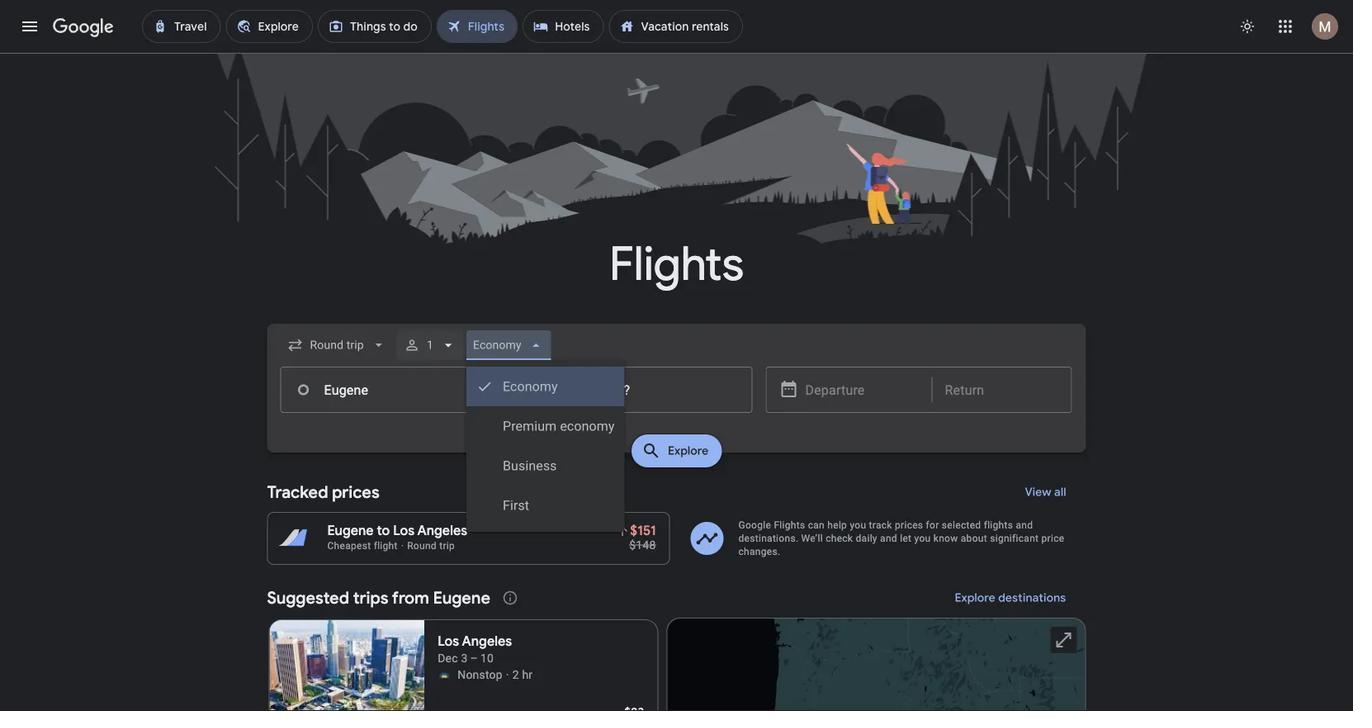 Task type: vqa. For each thing, say whether or not it's contained in the screenshot.
$148
yes



Task type: locate. For each thing, give the bounding box(es) containing it.
and
[[1017, 520, 1034, 531], [881, 533, 898, 544]]

explore inside button
[[668, 444, 709, 458]]

1 horizontal spatial and
[[1017, 520, 1034, 531]]

1 vertical spatial flights
[[774, 520, 806, 531]]

price
[[1042, 533, 1065, 544]]

angeles up 3 – 10
[[462, 633, 512, 650]]

0 vertical spatial angeles
[[418, 523, 468, 539]]

1 horizontal spatial eugene
[[433, 587, 491, 608]]

0 vertical spatial  image
[[401, 540, 404, 552]]

check
[[826, 533, 854, 544]]

0 horizontal spatial prices
[[332, 482, 380, 503]]

1 vertical spatial and
[[881, 533, 898, 544]]

1
[[427, 338, 434, 352]]

explore
[[668, 444, 709, 458], [956, 591, 996, 606]]

0 vertical spatial flights
[[610, 235, 744, 294]]

1 vertical spatial you
[[915, 533, 931, 544]]

select your preferred seating class. list box
[[467, 360, 625, 532]]

none text field inside 'flight' search field
[[280, 367, 513, 413]]

1 vertical spatial prices
[[896, 520, 924, 531]]

 image left 2
[[506, 667, 509, 683]]

and up 'significant'
[[1017, 520, 1034, 531]]

suggested trips from eugene region
[[267, 578, 1087, 711]]

explore inside button
[[956, 591, 996, 606]]

selected
[[942, 520, 982, 531]]

0 horizontal spatial explore
[[668, 444, 709, 458]]

los inside 'tracked prices' region
[[393, 523, 415, 539]]

los inside los angeles dec 3 – 10
[[438, 633, 460, 650]]

explore button
[[632, 435, 722, 468]]

1 vertical spatial angeles
[[462, 633, 512, 650]]

0 vertical spatial eugene
[[328, 523, 374, 539]]

eugene
[[328, 523, 374, 539], [433, 587, 491, 608]]

explore up 'tracked prices' region
[[668, 444, 709, 458]]

you up daily
[[850, 520, 867, 531]]

suggested trips from eugene
[[267, 587, 491, 608]]

0 vertical spatial los
[[393, 523, 415, 539]]

angeles
[[418, 523, 468, 539], [462, 633, 512, 650]]

change appearance image
[[1228, 7, 1268, 46]]

trips
[[353, 587, 389, 608]]

1 vertical spatial eugene
[[433, 587, 491, 608]]

track
[[870, 520, 893, 531]]

0 horizontal spatial you
[[850, 520, 867, 531]]

los right to
[[393, 523, 415, 539]]

1 horizontal spatial explore
[[956, 591, 996, 606]]

prices up to
[[332, 482, 380, 503]]

1 horizontal spatial  image
[[506, 667, 509, 683]]

suggested
[[267, 587, 349, 608]]

explore left destinations
[[956, 591, 996, 606]]

eugene right from
[[433, 587, 491, 608]]

1 vertical spatial los
[[438, 633, 460, 650]]

1 horizontal spatial los
[[438, 633, 460, 650]]

None text field
[[280, 367, 513, 413]]

flights
[[610, 235, 744, 294], [774, 520, 806, 531]]

83 US dollars text field
[[625, 705, 645, 711]]

changes.
[[739, 546, 781, 558]]

los
[[393, 523, 415, 539], [438, 633, 460, 650]]

los angeles dec 3 – 10
[[438, 633, 512, 665]]

0 horizontal spatial eugene
[[328, 523, 374, 539]]

1 horizontal spatial flights
[[774, 520, 806, 531]]

explore for explore
[[668, 444, 709, 458]]

1 vertical spatial  image
[[506, 667, 509, 683]]

flight
[[374, 540, 398, 552]]

0 horizontal spatial los
[[393, 523, 415, 539]]

explore destinations
[[956, 591, 1067, 606]]

0 vertical spatial and
[[1017, 520, 1034, 531]]

allegiant image
[[438, 668, 451, 682]]

Departure text field
[[806, 368, 920, 412]]

you
[[850, 520, 867, 531], [915, 533, 931, 544]]

0 horizontal spatial  image
[[401, 540, 404, 552]]

1 horizontal spatial prices
[[896, 520, 924, 531]]

None field
[[280, 330, 394, 360], [467, 330, 551, 360], [280, 330, 394, 360], [467, 330, 551, 360]]

you down "for"
[[915, 533, 931, 544]]

prices
[[332, 482, 380, 503], [896, 520, 924, 531]]

and down track
[[881, 533, 898, 544]]

help
[[828, 520, 848, 531]]

option
[[467, 367, 625, 406], [467, 406, 625, 446], [467, 446, 625, 486], [467, 486, 625, 525]]

1 vertical spatial explore
[[956, 591, 996, 606]]

1 button
[[397, 325, 463, 365]]

prices up let
[[896, 520, 924, 531]]

angeles up trip
[[418, 523, 468, 539]]

dec
[[438, 651, 458, 665]]

0 horizontal spatial and
[[881, 533, 898, 544]]

Where to? text field
[[520, 367, 753, 413]]

angeles inside 'tracked prices' region
[[418, 523, 468, 539]]

explore for explore destinations
[[956, 591, 996, 606]]

cheapest flight
[[328, 540, 398, 552]]

 image down eugene to los angeles
[[401, 540, 404, 552]]

angeles inside los angeles dec 3 – 10
[[462, 633, 512, 650]]

0 horizontal spatial flights
[[610, 235, 744, 294]]

eugene to los angeles
[[328, 523, 468, 539]]

0 vertical spatial explore
[[668, 444, 709, 458]]

for
[[927, 520, 940, 531]]

3 option from the top
[[467, 446, 625, 486]]

flights
[[984, 520, 1014, 531]]

0 vertical spatial prices
[[332, 482, 380, 503]]

 image
[[401, 540, 404, 552], [506, 667, 509, 683]]

view all
[[1025, 485, 1067, 500]]

 image inside suggested trips from eugene region
[[506, 667, 509, 683]]

eugene up cheapest
[[328, 523, 374, 539]]

los up dec
[[438, 633, 460, 650]]

tracked prices region
[[267, 473, 1087, 565]]

flights inside google flights can help you track prices for selected flights and destinations. we'll check daily and let you know about significant price changes.
[[774, 520, 806, 531]]

1 horizontal spatial you
[[915, 533, 931, 544]]

$151
[[630, 523, 656, 539]]



Task type: describe. For each thing, give the bounding box(es) containing it.
round
[[407, 540, 437, 552]]

explore destinations button
[[936, 578, 1087, 618]]

Return text field
[[945, 368, 1059, 412]]

1 option from the top
[[467, 367, 625, 406]]

2
[[513, 668, 519, 682]]

hr
[[522, 668, 533, 682]]

significant
[[991, 533, 1039, 544]]

 image inside 'tracked prices' region
[[401, 540, 404, 552]]

all
[[1055, 485, 1067, 500]]

tracked prices
[[267, 482, 380, 503]]

round trip
[[407, 540, 455, 552]]

2 hr
[[513, 668, 533, 682]]

view
[[1025, 485, 1052, 500]]

cheapest
[[328, 540, 371, 552]]

know
[[934, 533, 959, 544]]

eugene inside 'tracked prices' region
[[328, 523, 374, 539]]

4 option from the top
[[467, 486, 625, 525]]

google
[[739, 520, 772, 531]]

2 option from the top
[[467, 406, 625, 446]]

we'll
[[802, 533, 824, 544]]

to
[[377, 523, 390, 539]]

daily
[[856, 533, 878, 544]]

trip
[[440, 540, 455, 552]]

google flights can help you track prices for selected flights and destinations. we'll check daily and let you know about significant price changes.
[[739, 520, 1065, 558]]

from
[[392, 587, 429, 608]]

let
[[901, 533, 912, 544]]

$148
[[630, 538, 656, 552]]

can
[[809, 520, 825, 531]]

tracked
[[267, 482, 328, 503]]

eugene inside region
[[433, 587, 491, 608]]

148 US dollars text field
[[630, 538, 656, 552]]

prices inside google flights can help you track prices for selected flights and destinations. we'll check daily and let you know about significant price changes.
[[896, 520, 924, 531]]

nonstop
[[458, 668, 503, 682]]

Flight search field
[[254, 324, 1100, 532]]

about
[[961, 533, 988, 544]]

151 US dollars text field
[[630, 523, 656, 539]]

0 vertical spatial you
[[850, 520, 867, 531]]

3 – 10
[[461, 651, 494, 665]]

main menu image
[[20, 17, 40, 36]]

destinations
[[999, 591, 1067, 606]]

destinations.
[[739, 533, 799, 544]]



